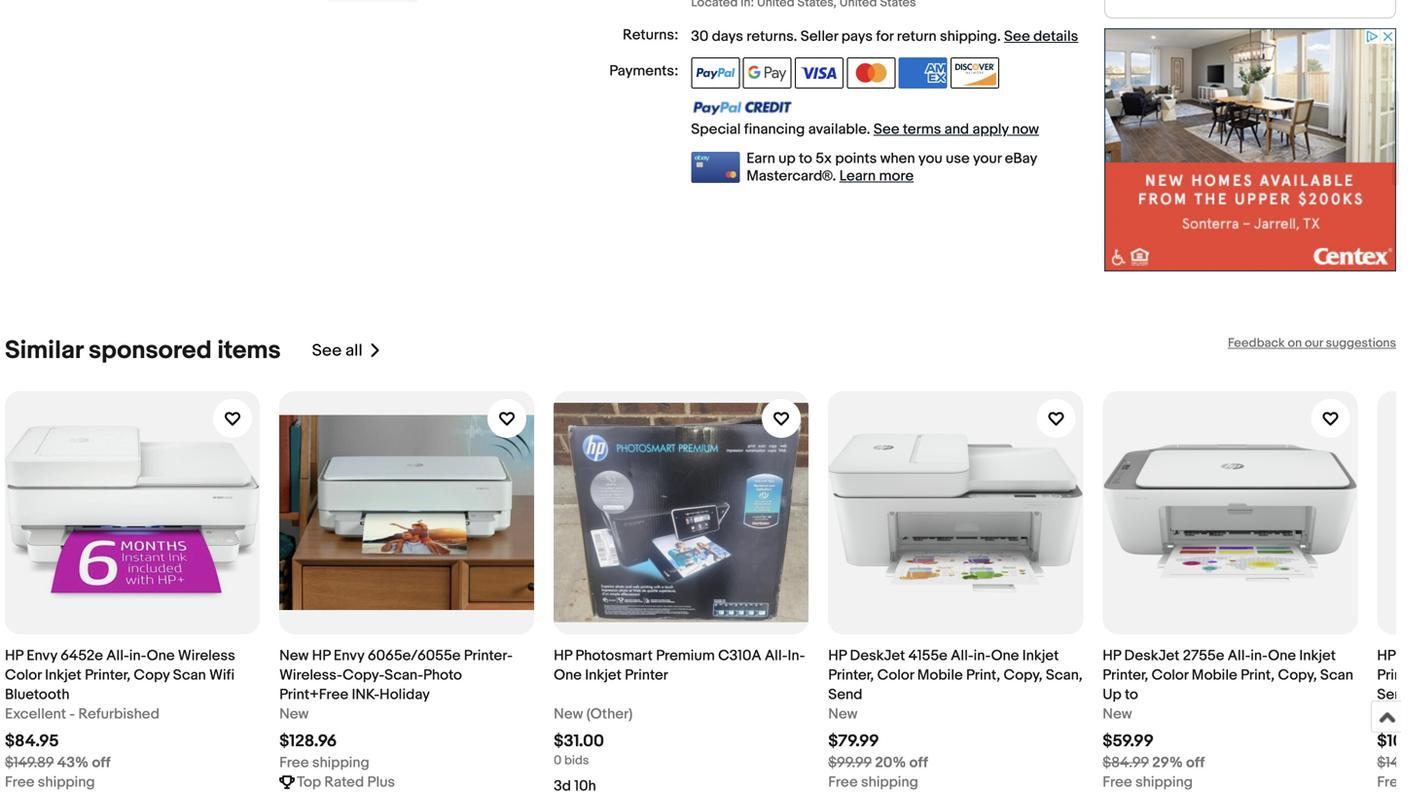 Task type: describe. For each thing, give the bounding box(es) containing it.
items
[[217, 336, 281, 366]]

0 horizontal spatial free shipping text field
[[279, 753, 370, 773]]

print, for $79.99
[[967, 667, 1001, 684]]

$31.00 text field
[[554, 731, 605, 752]]

$59.99 text field
[[1103, 731, 1155, 752]]

visa image
[[795, 57, 844, 89]]

free inside hp deskjet 4155e all-in-one inkjet printer, color mobile print, copy, scan, send new $79.99 $99.99 20% off free shipping
[[829, 774, 858, 791]]

scan inside hp envy 6452e all-in-one wireless color inkjet printer, copy scan wifi bluetooth excellent - refurbished $84.95 $149.89 43% off free shipping
[[173, 667, 206, 684]]

returns:
[[623, 26, 679, 44]]

seller
[[801, 28, 839, 45]]

premium
[[656, 647, 715, 665]]

Top Rated Plus text field
[[297, 773, 395, 792]]

inkjet inside hp envy 6452e all-in-one wireless color inkjet printer, copy scan wifi bluetooth excellent - refurbished $84.95 $149.89 43% off free shipping
[[45, 667, 82, 684]]

1 vertical spatial see
[[874, 121, 900, 138]]

$10
[[1378, 731, 1402, 752]]

new up 'wireless-'
[[279, 647, 309, 665]]

scan inside hp deskjet 2755e all-in-one inkjet printer, color mobile print, copy, scan up to new $59.99 $84.99 29% off free shipping
[[1321, 667, 1354, 684]]

$149.89
[[5, 754, 54, 772]]

one for refurbished
[[147, 647, 175, 665]]

up
[[1103, 686, 1122, 704]]

payments:
[[610, 62, 679, 80]]

new inside new (other) $31.00 0 bids
[[554, 706, 584, 723]]

print+free
[[279, 686, 349, 704]]

suggestions
[[1327, 336, 1397, 351]]

details
[[1034, 28, 1079, 45]]

in-
[[788, 647, 806, 665]]

0
[[554, 753, 562, 768]]

earn up to 5x points when you use your ebay mastercard®.
[[747, 150, 1038, 185]]

off inside hp deskjet 2755e all-in-one inkjet printer, color mobile print, copy, scan up to new $59.99 $84.99 29% off free shipping
[[1187, 754, 1206, 772]]

scan,
[[1046, 667, 1083, 684]]

off inside hp deskjet 4155e all-in-one inkjet printer, color mobile print, copy, scan, send new $79.99 $99.99 20% off free shipping
[[910, 754, 929, 772]]

6452e
[[61, 647, 103, 665]]

New text field
[[279, 705, 309, 724]]

sponsored
[[89, 336, 212, 366]]

in- for $79.99
[[974, 647, 992, 665]]

see details link
[[1005, 28, 1079, 45]]

points
[[836, 150, 878, 167]]

earn
[[747, 150, 776, 167]]

printer-
[[464, 647, 513, 665]]

hp deskjet 4155e all-in-one inkjet printer, color mobile print, copy, scan, send new $79.99 $99.99 20% off free shipping
[[829, 647, 1083, 791]]

20%
[[876, 754, 907, 772]]

New (Other) text field
[[554, 705, 633, 724]]

all- inside hp photosmart premium c310a all-in- one inkjet printer
[[765, 647, 788, 665]]

ebay mastercard image
[[692, 152, 740, 183]]

bluetooth
[[5, 686, 70, 704]]

hp inside new hp envy 6065e/6055e printer- wireless-copy-scan-photo print+free ink-holiday new $128.96 free shipping
[[312, 647, 331, 665]]

wireless-
[[279, 667, 343, 684]]

previous price $149.89 43% off text field
[[5, 753, 111, 773]]

bids
[[565, 753, 589, 768]]

see all
[[312, 341, 363, 361]]

0 bids text field
[[554, 753, 589, 768]]

0 horizontal spatial see
[[312, 341, 342, 361]]

shipping inside hp envy 6452e all-in-one wireless color inkjet printer, copy scan wifi bluetooth excellent - refurbished $84.95 $149.89 43% off free shipping
[[38, 774, 95, 791]]

your
[[974, 150, 1002, 167]]

new hp envy 6065e/6055e printer- wireless-copy-scan-photo print+free ink-holiday new $128.96 free shipping
[[279, 647, 513, 772]]

one for $59.99
[[1269, 647, 1297, 665]]

pays
[[842, 28, 873, 45]]

deskjet for new
[[1125, 647, 1180, 665]]

inkjet inside hp deskjet 2755e all-in-one inkjet printer, color mobile print, copy, scan up to new $59.99 $84.99 29% off free shipping
[[1300, 647, 1337, 665]]

return
[[897, 28, 937, 45]]

shipping inside new hp envy 6065e/6055e printer- wireless-copy-scan-photo print+free ink-holiday new $128.96 free shipping
[[312, 754, 370, 772]]

use
[[946, 150, 970, 167]]

for
[[877, 28, 894, 45]]

discover image
[[951, 57, 1000, 89]]

$128.96
[[279, 731, 337, 752]]

ink-
[[352, 686, 380, 704]]

$59.99
[[1103, 731, 1155, 752]]

in- for -
[[129, 647, 147, 665]]

mobile for $79.99
[[918, 667, 964, 684]]

similar
[[5, 336, 83, 366]]

feedback on our suggestions link
[[1229, 336, 1397, 351]]

deskjet for $79.99
[[850, 647, 906, 665]]

envy inside new hp envy 6065e/6055e printer- wireless-copy-scan-photo print+free ink-holiday new $128.96 free shipping
[[334, 647, 365, 665]]

now
[[1013, 121, 1040, 138]]

one for $99.99
[[992, 647, 1020, 665]]

Free text field
[[1378, 773, 1402, 792]]

you
[[919, 150, 943, 167]]

feedback on our suggestions
[[1229, 336, 1397, 351]]

all- for $79.99
[[951, 647, 974, 665]]

shipping inside hp deskjet 4155e all-in-one inkjet printer, color mobile print, copy, scan, send new $79.99 $99.99 20% off free shipping
[[862, 774, 919, 791]]

hp envy 6452e all-in-one wireless color inkjet printer, copy scan wifi bluetooth excellent - refurbished $84.95 $149.89 43% off free shipping
[[5, 647, 235, 791]]

mobile for $59.99
[[1192, 667, 1238, 684]]

30 days returns . seller pays for return shipping . see details
[[692, 28, 1079, 45]]

scan-
[[385, 667, 423, 684]]

inkjet inside hp photosmart premium c310a all-in- one inkjet printer
[[585, 667, 622, 684]]

mastercard®.
[[747, 167, 837, 185]]

apply
[[973, 121, 1009, 138]]

-
[[69, 706, 75, 723]]

$10 text field
[[1378, 731, 1402, 752]]

photosmart
[[576, 647, 653, 665]]

all- for new
[[1228, 647, 1251, 665]]

financing
[[745, 121, 806, 138]]

days
[[712, 28, 744, 45]]

hp for $10
[[1378, 647, 1396, 665]]

29%
[[1153, 754, 1184, 772]]

off inside hp envy 6452e all-in-one wireless color inkjet printer, copy scan wifi bluetooth excellent - refurbished $84.95 $149.89 43% off free shipping
[[92, 754, 111, 772]]

4155e
[[909, 647, 948, 665]]

copy, for $79.99
[[1004, 667, 1043, 684]]

$84.99
[[1103, 754, 1150, 772]]

See all text field
[[312, 341, 363, 361]]

copy-
[[343, 667, 385, 684]]

30
[[692, 28, 709, 45]]

on
[[1289, 336, 1303, 351]]

e
[[1400, 647, 1402, 665]]



Task type: vqa. For each thing, say whether or not it's contained in the screenshot.
$79.99
yes



Task type: locate. For each thing, give the bounding box(es) containing it.
printer
[[625, 667, 669, 684]]

0 horizontal spatial printer,
[[85, 667, 131, 684]]

envy
[[27, 647, 57, 665], [334, 647, 365, 665]]

free shipping text field down 20%
[[829, 773, 919, 792]]

hp for $84.95
[[5, 647, 23, 665]]

one inside hp deskjet 4155e all-in-one inkjet printer, color mobile print, copy, scan, send new $79.99 $99.99 20% off free shipping
[[992, 647, 1020, 665]]

free down "$99.99" at bottom right
[[829, 774, 858, 791]]

3 all- from the left
[[951, 647, 974, 665]]

envy up copy-
[[334, 647, 365, 665]]

rated
[[325, 774, 364, 791]]

1 horizontal spatial to
[[1126, 686, 1139, 704]]

(other)
[[587, 706, 633, 723]]

1 off from the left
[[92, 754, 111, 772]]

. left seller
[[794, 28, 798, 45]]

new up $10 text field
[[1378, 706, 1402, 723]]

to inside the earn up to 5x points when you use your ebay mastercard®.
[[799, 150, 813, 167]]

2 off from the left
[[910, 754, 929, 772]]

free inside hp envy 6452e all-in-one wireless color inkjet printer, copy scan wifi bluetooth excellent - refurbished $84.95 $149.89 43% off free shipping
[[5, 774, 34, 791]]

hp for $59.99
[[1103, 647, 1122, 665]]

feedback
[[1229, 336, 1286, 351]]

inkjet left e
[[1300, 647, 1337, 665]]

scan down wireless
[[173, 667, 206, 684]]

1 horizontal spatial in-
[[974, 647, 992, 665]]

in- right 4155e
[[974, 647, 992, 665]]

1 horizontal spatial print,
[[1241, 667, 1276, 684]]

2 in- from the left
[[974, 647, 992, 665]]

see left all
[[312, 341, 342, 361]]

0 horizontal spatial free shipping text field
[[5, 773, 95, 792]]

1 mobile from the left
[[918, 667, 964, 684]]

3 printer, from the left
[[1103, 667, 1149, 684]]

2 printer, from the left
[[829, 667, 875, 684]]

2 horizontal spatial off
[[1187, 754, 1206, 772]]

0 horizontal spatial deskjet
[[850, 647, 906, 665]]

shipping up top rated plus text field
[[312, 754, 370, 772]]

0 horizontal spatial color
[[5, 667, 42, 684]]

special
[[692, 121, 741, 138]]

printer,
[[85, 667, 131, 684], [829, 667, 875, 684], [1103, 667, 1149, 684]]

1 vertical spatial to
[[1126, 686, 1139, 704]]

previous price $149.99 27% off text field
[[1378, 753, 1402, 773]]

copy,
[[1004, 667, 1043, 684], [1279, 667, 1318, 684]]

ebay
[[1005, 150, 1038, 167]]

$99.99
[[829, 754, 872, 772]]

6 hp from the left
[[1378, 647, 1396, 665]]

see terms and apply now link
[[874, 121, 1040, 138]]

printer, down 6452e
[[85, 667, 131, 684]]

Excellent - Refurbished text field
[[5, 705, 160, 724]]

hp for $79.99
[[829, 647, 847, 665]]

scan left hp e new $10 $149 free
[[1321, 667, 1354, 684]]

1 horizontal spatial color
[[878, 667, 915, 684]]

2 horizontal spatial in-
[[1251, 647, 1269, 665]]

photo
[[423, 667, 462, 684]]

$84.95
[[5, 731, 59, 752]]

1 horizontal spatial scan
[[1321, 667, 1354, 684]]

deskjet left 4155e
[[850, 647, 906, 665]]

. left 'see details' link
[[998, 28, 1001, 45]]

inkjet down the photosmart
[[585, 667, 622, 684]]

printer, inside hp deskjet 2755e all-in-one inkjet printer, color mobile print, copy, scan up to new $59.99 $84.99 29% off free shipping
[[1103, 667, 1149, 684]]

off right 20%
[[910, 754, 929, 772]]

deskjet inside hp deskjet 2755e all-in-one inkjet printer, color mobile print, copy, scan up to new $59.99 $84.99 29% off free shipping
[[1125, 647, 1180, 665]]

1 horizontal spatial free shipping text field
[[1103, 773, 1194, 792]]

Free shipping text field
[[279, 753, 370, 773], [829, 773, 919, 792]]

0 horizontal spatial scan
[[173, 667, 206, 684]]

color up bluetooth
[[5, 667, 42, 684]]

1 free shipping text field from the left
[[5, 773, 95, 792]]

one up copy
[[147, 647, 175, 665]]

1 envy from the left
[[27, 647, 57, 665]]

hp up send
[[829, 647, 847, 665]]

5 hp from the left
[[1103, 647, 1122, 665]]

when
[[881, 150, 916, 167]]

shipping inside hp deskjet 2755e all-in-one inkjet printer, color mobile print, copy, scan up to new $59.99 $84.99 29% off free shipping
[[1136, 774, 1194, 791]]

in- inside hp deskjet 2755e all-in-one inkjet printer, color mobile print, copy, scan up to new $59.99 $84.99 29% off free shipping
[[1251, 647, 1269, 665]]

wifi
[[209, 667, 235, 684]]

0 vertical spatial to
[[799, 150, 813, 167]]

0 horizontal spatial print,
[[967, 667, 1001, 684]]

1 . from the left
[[794, 28, 798, 45]]

color
[[5, 667, 42, 684], [878, 667, 915, 684], [1152, 667, 1189, 684]]

mobile inside hp deskjet 4155e all-in-one inkjet printer, color mobile print, copy, scan, send new $79.99 $99.99 20% off free shipping
[[918, 667, 964, 684]]

hp deskjet 2755e all-in-one inkjet printer, color mobile print, copy, scan up to new $59.99 $84.99 29% off free shipping
[[1103, 647, 1354, 791]]

all- right c310a
[[765, 647, 788, 665]]

plus
[[368, 774, 395, 791]]

2755e
[[1184, 647, 1225, 665]]

learn more
[[840, 167, 914, 185]]

$79.99 text field
[[829, 731, 880, 752]]

to inside hp deskjet 2755e all-in-one inkjet printer, color mobile print, copy, scan up to new $59.99 $84.99 29% off free shipping
[[1126, 686, 1139, 704]]

inkjet inside hp deskjet 4155e all-in-one inkjet printer, color mobile print, copy, scan, send new $79.99 $99.99 20% off free shipping
[[1023, 647, 1060, 665]]

print, inside hp deskjet 2755e all-in-one inkjet printer, color mobile print, copy, scan up to new $59.99 $84.99 29% off free shipping
[[1241, 667, 1276, 684]]

0 horizontal spatial off
[[92, 754, 111, 772]]

learn more link
[[840, 167, 914, 185]]

one inside hp envy 6452e all-in-one wireless color inkjet printer, copy scan wifi bluetooth excellent - refurbished $84.95 $149.89 43% off free shipping
[[147, 647, 175, 665]]

mobile inside hp deskjet 2755e all-in-one inkjet printer, color mobile print, copy, scan up to new $59.99 $84.99 29% off free shipping
[[1192, 667, 1238, 684]]

hp up bluetooth
[[5, 647, 23, 665]]

1 deskjet from the left
[[850, 647, 906, 665]]

2 new text field from the left
[[1103, 705, 1133, 724]]

send
[[829, 686, 863, 704]]

refurbished
[[78, 706, 160, 723]]

43%
[[57, 754, 89, 772]]

to right up
[[1126, 686, 1139, 704]]

2 all- from the left
[[765, 647, 788, 665]]

top
[[297, 774, 321, 791]]

printer, inside hp envy 6452e all-in-one wireless color inkjet printer, copy scan wifi bluetooth excellent - refurbished $84.95 $149.89 43% off free shipping
[[85, 667, 131, 684]]

in- for new
[[1251, 647, 1269, 665]]

2 scan from the left
[[1321, 667, 1354, 684]]

mobile
[[918, 667, 964, 684], [1192, 667, 1238, 684]]

c310a
[[719, 647, 762, 665]]

all- right 2755e
[[1228, 647, 1251, 665]]

1 hp from the left
[[5, 647, 23, 665]]

printer, up send
[[829, 667, 875, 684]]

hp left e
[[1378, 647, 1396, 665]]

top rated plus
[[297, 774, 395, 791]]

color down 2755e
[[1152, 667, 1189, 684]]

2 horizontal spatial see
[[1005, 28, 1031, 45]]

previous price $84.99 29% off text field
[[1103, 753, 1206, 773]]

inkjet up scan,
[[1023, 647, 1060, 665]]

free down "$149.89"
[[5, 774, 34, 791]]

previous price $99.99 20% off text field
[[829, 753, 929, 773]]

one inside hp deskjet 2755e all-in-one inkjet printer, color mobile print, copy, scan up to new $59.99 $84.99 29% off free shipping
[[1269, 647, 1297, 665]]

terms
[[903, 121, 942, 138]]

1 horizontal spatial new text field
[[1103, 705, 1133, 724]]

2 copy, from the left
[[1279, 667, 1318, 684]]

free up the top
[[279, 754, 309, 772]]

printer, for new
[[1103, 667, 1149, 684]]

see up when
[[874, 121, 900, 138]]

New text field
[[829, 705, 858, 724], [1103, 705, 1133, 724], [1378, 705, 1402, 724]]

new text field down up
[[1103, 705, 1133, 724]]

3 color from the left
[[1152, 667, 1189, 684]]

mobile down 2755e
[[1192, 667, 1238, 684]]

1 print, from the left
[[967, 667, 1001, 684]]

1 scan from the left
[[173, 667, 206, 684]]

hp e new $10 $149 free
[[1378, 647, 1402, 791]]

hp inside hp deskjet 4155e all-in-one inkjet printer, color mobile print, copy, scan, send new $79.99 $99.99 20% off free shipping
[[829, 647, 847, 665]]

2 horizontal spatial color
[[1152, 667, 1189, 684]]

shipping down 29%
[[1136, 774, 1194, 791]]

to left 5x
[[799, 150, 813, 167]]

new up $31.00
[[554, 706, 584, 723]]

print, inside hp deskjet 4155e all-in-one inkjet printer, color mobile print, copy, scan, send new $79.99 $99.99 20% off free shipping
[[967, 667, 1001, 684]]

$31.00
[[554, 731, 605, 752]]

new inside hp deskjet 2755e all-in-one inkjet printer, color mobile print, copy, scan up to new $59.99 $84.99 29% off free shipping
[[1103, 706, 1133, 723]]

in- inside hp envy 6452e all-in-one wireless color inkjet printer, copy scan wifi bluetooth excellent - refurbished $84.95 $149.89 43% off free shipping
[[129, 647, 147, 665]]

2 color from the left
[[878, 667, 915, 684]]

printer, up up
[[1103, 667, 1149, 684]]

printer, inside hp deskjet 4155e all-in-one inkjet printer, color mobile print, copy, scan, send new $79.99 $99.99 20% off free shipping
[[829, 667, 875, 684]]

all
[[346, 341, 363, 361]]

2 . from the left
[[998, 28, 1001, 45]]

all- right 6452e
[[106, 647, 129, 665]]

3 new text field from the left
[[1378, 705, 1402, 724]]

in- right 2755e
[[1251, 647, 1269, 665]]

off
[[92, 754, 111, 772], [910, 754, 929, 772], [1187, 754, 1206, 772]]

copy
[[134, 667, 170, 684]]

one right 4155e
[[992, 647, 1020, 665]]

hp inside hp photosmart premium c310a all-in- one inkjet printer
[[554, 647, 572, 665]]

copy, inside hp deskjet 4155e all-in-one inkjet printer, color mobile print, copy, scan, send new $79.99 $99.99 20% off free shipping
[[1004, 667, 1043, 684]]

see all link
[[312, 336, 382, 366]]

deskjet
[[850, 647, 906, 665], [1125, 647, 1180, 665]]

all- inside hp deskjet 4155e all-in-one inkjet printer, color mobile print, copy, scan, send new $79.99 $99.99 20% off free shipping
[[951, 647, 974, 665]]

master card image
[[847, 57, 896, 89]]

1 horizontal spatial mobile
[[1192, 667, 1238, 684]]

copy, for $59.99
[[1279, 667, 1318, 684]]

2 horizontal spatial new text field
[[1378, 705, 1402, 724]]

hp up 'wireless-'
[[312, 647, 331, 665]]

0 horizontal spatial in-
[[129, 647, 147, 665]]

free inside hp deskjet 2755e all-in-one inkjet printer, color mobile print, copy, scan up to new $59.99 $84.99 29% off free shipping
[[1103, 774, 1133, 791]]

.
[[794, 28, 798, 45], [998, 28, 1001, 45]]

4 all- from the left
[[1228, 647, 1251, 665]]

printer, for $79.99
[[829, 667, 875, 684]]

up
[[779, 150, 796, 167]]

4 hp from the left
[[829, 647, 847, 665]]

off right the 43%
[[92, 754, 111, 772]]

0 horizontal spatial to
[[799, 150, 813, 167]]

$149
[[1378, 754, 1402, 772]]

excellent
[[5, 706, 66, 723]]

1 new text field from the left
[[829, 705, 858, 724]]

copy, inside hp deskjet 2755e all-in-one inkjet printer, color mobile print, copy, scan up to new $59.99 $84.99 29% off free shipping
[[1279, 667, 1318, 684]]

2 free shipping text field from the left
[[1103, 773, 1194, 792]]

2 mobile from the left
[[1192, 667, 1238, 684]]

paypal image
[[692, 57, 740, 89]]

color inside hp deskjet 2755e all-in-one inkjet printer, color mobile print, copy, scan up to new $59.99 $84.99 29% off free shipping
[[1152, 667, 1189, 684]]

hp up up
[[1103, 647, 1122, 665]]

1 printer, from the left
[[85, 667, 131, 684]]

1 horizontal spatial printer,
[[829, 667, 875, 684]]

1 horizontal spatial free shipping text field
[[829, 773, 919, 792]]

2 horizontal spatial printer,
[[1103, 667, 1149, 684]]

6065e/6055e
[[368, 647, 461, 665]]

new down send
[[829, 706, 858, 723]]

new (other) $31.00 0 bids
[[554, 706, 633, 768]]

1 horizontal spatial copy,
[[1279, 667, 1318, 684]]

shipping down the 43%
[[38, 774, 95, 791]]

one
[[147, 647, 175, 665], [992, 647, 1020, 665], [1269, 647, 1297, 665], [554, 667, 582, 684]]

hp left the photosmart
[[554, 647, 572, 665]]

1 in- from the left
[[129, 647, 147, 665]]

free inside new hp envy 6065e/6055e printer- wireless-copy-scan-photo print+free ink-holiday new $128.96 free shipping
[[279, 754, 309, 772]]

special financing available. see terms and apply now
[[692, 121, 1040, 138]]

and
[[945, 121, 970, 138]]

all- inside hp envy 6452e all-in-one wireless color inkjet printer, copy scan wifi bluetooth excellent - refurbished $84.95 $149.89 43% off free shipping
[[106, 647, 129, 665]]

in- up copy
[[129, 647, 147, 665]]

one inside hp photosmart premium c310a all-in- one inkjet printer
[[554, 667, 582, 684]]

color inside hp envy 6452e all-in-one wireless color inkjet printer, copy scan wifi bluetooth excellent - refurbished $84.95 $149.89 43% off free shipping
[[5, 667, 42, 684]]

one up new (other) text field in the bottom of the page
[[554, 667, 582, 684]]

paypal credit image
[[692, 100, 793, 116]]

in-
[[129, 647, 147, 665], [974, 647, 992, 665], [1251, 647, 1269, 665]]

new inside hp deskjet 4155e all-in-one inkjet printer, color mobile print, copy, scan, send new $79.99 $99.99 20% off free shipping
[[829, 706, 858, 723]]

free shipping text field up the top
[[279, 753, 370, 773]]

similar sponsored items
[[5, 336, 281, 366]]

hp inside hp envy 6452e all-in-one wireless color inkjet printer, copy scan wifi bluetooth excellent - refurbished $84.95 $149.89 43% off free shipping
[[5, 647, 23, 665]]

$79.99
[[829, 731, 880, 752]]

1 color from the left
[[5, 667, 42, 684]]

advertisement region
[[1105, 28, 1397, 271]]

0 horizontal spatial mobile
[[918, 667, 964, 684]]

free down $149
[[1378, 774, 1402, 791]]

color for new
[[1152, 667, 1189, 684]]

1 all- from the left
[[106, 647, 129, 665]]

0 horizontal spatial copy,
[[1004, 667, 1043, 684]]

2 envy from the left
[[334, 647, 365, 665]]

our
[[1306, 336, 1324, 351]]

2 hp from the left
[[312, 647, 331, 665]]

free shipping text field for $84.99
[[1103, 773, 1194, 792]]

in- inside hp deskjet 4155e all-in-one inkjet printer, color mobile print, copy, scan, send new $79.99 $99.99 20% off free shipping
[[974, 647, 992, 665]]

1 horizontal spatial envy
[[334, 647, 365, 665]]

Free shipping text field
[[5, 773, 95, 792], [1103, 773, 1194, 792]]

2 print, from the left
[[1241, 667, 1276, 684]]

google pay image
[[743, 57, 792, 89]]

envy up bluetooth
[[27, 647, 57, 665]]

1 horizontal spatial .
[[998, 28, 1001, 45]]

2 vertical spatial see
[[312, 341, 342, 361]]

1 horizontal spatial off
[[910, 754, 929, 772]]

5x
[[816, 150, 832, 167]]

print,
[[967, 667, 1001, 684], [1241, 667, 1276, 684]]

all- inside hp deskjet 2755e all-in-one inkjet printer, color mobile print, copy, scan up to new $59.99 $84.99 29% off free shipping
[[1228, 647, 1251, 665]]

american express image
[[899, 57, 948, 89]]

returns
[[747, 28, 794, 45]]

free down the "$84.99" on the bottom right of page
[[1103, 774, 1133, 791]]

3 off from the left
[[1187, 754, 1206, 772]]

1 copy, from the left
[[1004, 667, 1043, 684]]

2 deskjet from the left
[[1125, 647, 1180, 665]]

new text field for $79.99
[[829, 705, 858, 724]]

$84.95 text field
[[5, 731, 59, 752]]

deskjet inside hp deskjet 4155e all-in-one inkjet printer, color mobile print, copy, scan, send new $79.99 $99.99 20% off free shipping
[[850, 647, 906, 665]]

deskjet left 2755e
[[1125, 647, 1180, 665]]

new down the print+free on the bottom left of the page
[[279, 706, 309, 723]]

all-
[[106, 647, 129, 665], [765, 647, 788, 665], [951, 647, 974, 665], [1228, 647, 1251, 665]]

shipping down 20%
[[862, 774, 919, 791]]

all- right 4155e
[[951, 647, 974, 665]]

hp inside hp e new $10 $149 free
[[1378, 647, 1396, 665]]

0 horizontal spatial new text field
[[829, 705, 858, 724]]

color for $79.99
[[878, 667, 915, 684]]

free shipping text field down "$149.89"
[[5, 773, 95, 792]]

one right 2755e
[[1269, 647, 1297, 665]]

all- for -
[[106, 647, 129, 665]]

to
[[799, 150, 813, 167], [1126, 686, 1139, 704]]

color down 4155e
[[878, 667, 915, 684]]

0 horizontal spatial .
[[794, 28, 798, 45]]

wireless
[[178, 647, 235, 665]]

1 horizontal spatial see
[[874, 121, 900, 138]]

hp photosmart premium c310a all-in- one inkjet printer
[[554, 647, 806, 684]]

print, for $59.99
[[1241, 667, 1276, 684]]

$128.96 text field
[[279, 731, 337, 752]]

envy inside hp envy 6452e all-in-one wireless color inkjet printer, copy scan wifi bluetooth excellent - refurbished $84.95 $149.89 43% off free shipping
[[27, 647, 57, 665]]

mobile down 4155e
[[918, 667, 964, 684]]

off right 29%
[[1187, 754, 1206, 772]]

more
[[880, 167, 914, 185]]

1 horizontal spatial deskjet
[[1125, 647, 1180, 665]]

new text field up $10 text field
[[1378, 705, 1402, 724]]

see left details
[[1005, 28, 1031, 45]]

3 hp from the left
[[554, 647, 572, 665]]

free shipping text field for $84.95
[[5, 773, 95, 792]]

free shipping text field down 29%
[[1103, 773, 1194, 792]]

shipping up the discover image
[[940, 28, 998, 45]]

hp
[[5, 647, 23, 665], [312, 647, 331, 665], [554, 647, 572, 665], [829, 647, 847, 665], [1103, 647, 1122, 665], [1378, 647, 1396, 665]]

new text field down send
[[829, 705, 858, 724]]

0 horizontal spatial envy
[[27, 647, 57, 665]]

new text field for new
[[1103, 705, 1133, 724]]

inkjet down 6452e
[[45, 667, 82, 684]]

3 in- from the left
[[1251, 647, 1269, 665]]

0 vertical spatial see
[[1005, 28, 1031, 45]]

hp inside hp deskjet 2755e all-in-one inkjet printer, color mobile print, copy, scan up to new $59.99 $84.99 29% off free shipping
[[1103, 647, 1122, 665]]

new down up
[[1103, 706, 1133, 723]]

available.
[[809, 121, 871, 138]]

learn
[[840, 167, 876, 185]]

color inside hp deskjet 4155e all-in-one inkjet printer, color mobile print, copy, scan, send new $79.99 $99.99 20% off free shipping
[[878, 667, 915, 684]]



